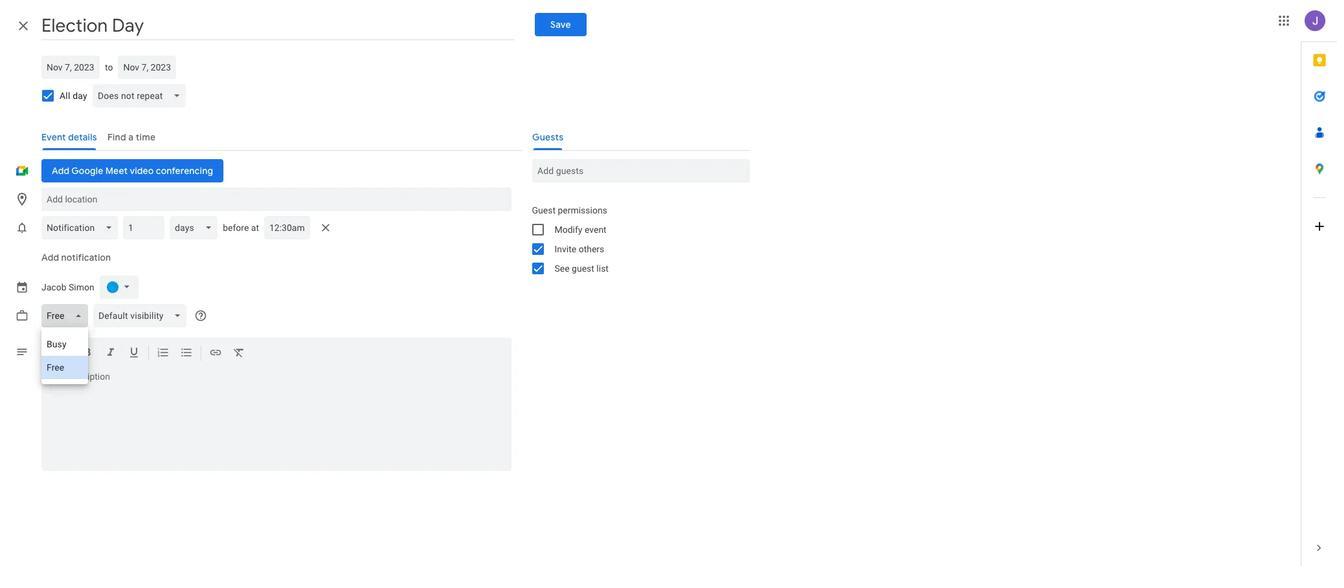 Task type: vqa. For each thing, say whether or not it's contained in the screenshot.
The April 3 "element"
no



Task type: describe. For each thing, give the bounding box(es) containing it.
save button
[[535, 13, 587, 36]]

Guests text field
[[537, 159, 744, 183]]

guest
[[532, 205, 556, 216]]

notification
[[61, 252, 111, 264]]

invite others
[[555, 244, 604, 255]]

bold image
[[81, 346, 94, 361]]

list
[[597, 264, 609, 274]]

all
[[60, 91, 70, 101]]

1 option from the top
[[41, 333, 88, 356]]

italic image
[[104, 346, 117, 361]]

add notification button
[[36, 242, 116, 273]]

bulleted list image
[[180, 346, 193, 361]]

before
[[223, 223, 249, 233]]

group containing guest permissions
[[522, 201, 750, 278]]

simon
[[69, 282, 94, 293]]

remove formatting image
[[233, 346, 245, 361]]

guest permissions
[[532, 205, 607, 216]]

modify
[[555, 225, 583, 235]]

End date text field
[[123, 60, 171, 75]]

show as list box
[[41, 328, 88, 385]]

all day
[[60, 91, 87, 101]]

Start date text field
[[47, 60, 95, 75]]

Days in advance for notification number field
[[128, 216, 160, 240]]



Task type: locate. For each thing, give the bounding box(es) containing it.
invite
[[555, 244, 577, 255]]

see
[[555, 264, 570, 274]]

underline image
[[128, 346, 141, 361]]

jacob
[[41, 282, 66, 293]]

see guest list
[[555, 264, 609, 274]]

option
[[41, 333, 88, 356], [41, 356, 88, 380]]

None field
[[93, 84, 191, 108], [41, 216, 123, 240], [170, 216, 223, 240], [41, 304, 93, 328], [93, 304, 192, 328], [93, 84, 191, 108], [41, 216, 123, 240], [170, 216, 223, 240], [41, 304, 93, 328], [93, 304, 192, 328]]

at
[[251, 223, 259, 233]]

add
[[41, 252, 59, 264]]

to
[[105, 62, 113, 73]]

before at
[[223, 223, 259, 233]]

Description text field
[[41, 372, 511, 469]]

tab list
[[1302, 42, 1337, 530]]

guest
[[572, 264, 594, 274]]

Location text field
[[47, 188, 506, 211]]

Title text field
[[41, 12, 514, 40]]

the day before at 12:30am element
[[41, 214, 336, 242]]

day
[[73, 91, 87, 101]]

numbered list image
[[157, 346, 170, 361]]

others
[[579, 244, 604, 255]]

save
[[551, 19, 571, 30]]

2 option from the top
[[41, 356, 88, 380]]

add notification
[[41, 252, 111, 264]]

formatting options toolbar
[[41, 338, 511, 369]]

jacob simon
[[41, 282, 94, 293]]

permissions
[[558, 205, 607, 216]]

insert link image
[[209, 346, 222, 361]]

modify event
[[555, 225, 607, 235]]

event
[[585, 225, 607, 235]]

group
[[522, 201, 750, 278]]

Time of day text field
[[269, 221, 305, 234]]



